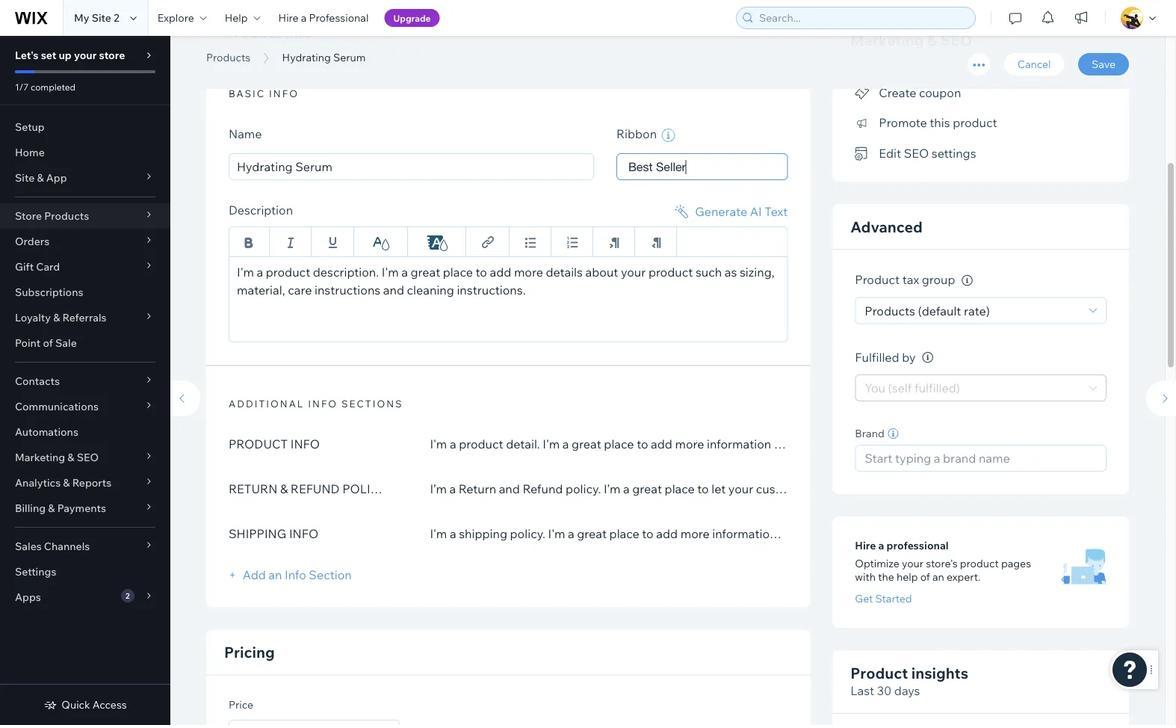 Task type: describe. For each thing, give the bounding box(es) containing it.
to
[[476, 265, 487, 280]]

payments
[[57, 502, 106, 515]]

app
[[46, 171, 67, 184]]

fulfilled by
[[855, 349, 916, 364]]

& right return
[[280, 481, 288, 496]]

edit
[[879, 146, 902, 161]]

your inside i'm a product description. i'm a great place to add more details about your product such as sizing, material, care instructions and cleaning instructions.
[[621, 265, 646, 280]]

false text field
[[229, 256, 788, 342]]

policy
[[343, 481, 387, 496]]

create coupon
[[879, 85, 962, 100]]

help
[[225, 11, 248, 24]]

professional
[[309, 11, 369, 24]]

save button
[[1079, 53, 1130, 76]]

info for shipping info
[[289, 526, 319, 541]]

billing & payments
[[15, 502, 106, 515]]

gift card button
[[0, 254, 170, 280]]

gift
[[15, 260, 34, 273]]

settings
[[15, 565, 56, 578]]

rate)
[[964, 303, 990, 318]]

info
[[285, 567, 306, 582]]

products for products
[[206, 51, 251, 64]]

promote
[[879, 115, 927, 130]]

channels
[[44, 540, 90, 553]]

days
[[895, 683, 921, 698]]

started
[[876, 592, 912, 605]]

products for products (default rate)
[[865, 303, 916, 318]]

analytics & reports
[[15, 476, 112, 489]]

additional info sections
[[229, 398, 403, 410]]

marketing & seo inside dropdown button
[[15, 451, 99, 464]]

such
[[696, 265, 722, 280]]

serum down professional
[[333, 51, 366, 64]]

text
[[765, 204, 788, 219]]

Start typing a brand name field
[[861, 446, 1102, 471]]

30
[[877, 683, 892, 698]]

0 vertical spatial seo
[[941, 30, 973, 49]]

info tooltip image
[[962, 275, 973, 286]]

& for marketing & seo dropdown button
[[68, 451, 74, 464]]

sales channels button
[[0, 534, 170, 559]]

& for site & app dropdown button
[[37, 171, 44, 184]]

generate ai text
[[695, 204, 788, 219]]

let's
[[15, 49, 39, 62]]

product up care at the top of page
[[266, 265, 310, 280]]

place
[[443, 265, 473, 280]]

billing
[[15, 502, 46, 515]]

store products
[[15, 209, 89, 222]]

product inside optimize your store's product pages with the help of an expert.
[[960, 557, 999, 570]]

coupon
[[919, 85, 962, 100]]

up
[[59, 49, 72, 62]]

Select box search field
[[629, 154, 776, 179]]

the
[[879, 570, 895, 583]]

subscriptions link
[[0, 280, 170, 305]]

cleaning
[[407, 283, 454, 298]]

product left such
[[649, 265, 693, 280]]

basic
[[229, 87, 265, 99]]

2 i'm from the left
[[382, 265, 399, 280]]

shipping
[[229, 526, 287, 541]]

info for additional
[[308, 398, 338, 410]]

store's
[[926, 557, 958, 570]]

1/7
[[15, 81, 29, 92]]

product tax group
[[855, 272, 958, 287]]

point
[[15, 336, 41, 349]]

hydrating serum form
[[163, 10, 1177, 725]]

this
[[930, 115, 951, 130]]

none text field inside hydrating serum form
[[255, 720, 400, 725]]

quick access
[[62, 698, 127, 711]]

gift card
[[15, 260, 60, 273]]

a for hire a professional
[[301, 11, 307, 24]]

basic info
[[229, 87, 299, 99]]

1 i'm from the left
[[237, 265, 254, 280]]

brand
[[855, 427, 885, 440]]

create coupon button
[[855, 81, 962, 102]]

add an info section link
[[229, 567, 352, 582]]

(self
[[888, 381, 912, 395]]

marketing & seo button
[[0, 445, 170, 470]]

referrals
[[62, 311, 107, 324]]

info tooltip image
[[923, 352, 934, 363]]

reports
[[72, 476, 112, 489]]

info for product info
[[291, 436, 320, 451]]

hydrating serum down "hire a professional"
[[206, 32, 426, 66]]

insights
[[912, 663, 969, 682]]

instructions
[[315, 283, 381, 298]]

info for product
[[285, 23, 313, 42]]

as
[[725, 265, 737, 280]]

hire a professional
[[279, 11, 369, 24]]

hire a professional
[[855, 539, 949, 552]]

home
[[15, 146, 45, 159]]

hydrating down hire a professional link
[[282, 51, 331, 64]]

about
[[586, 265, 618, 280]]

products link
[[199, 50, 258, 65]]

cancel button
[[1005, 53, 1065, 76]]

automations link
[[0, 419, 170, 445]]

you (self fulfilled)
[[865, 381, 961, 395]]

marketing inside hydrating serum form
[[851, 30, 924, 49]]

promote this product button
[[855, 112, 998, 133]]

product info
[[229, 436, 320, 451]]

store
[[15, 209, 42, 222]]

professional
[[887, 539, 949, 552]]

0 vertical spatial site
[[92, 11, 111, 24]]

optimize
[[855, 557, 900, 570]]

a for hire a professional
[[879, 539, 885, 552]]

info for basic
[[269, 87, 299, 99]]

hire for hire a professional
[[855, 539, 876, 552]]

site & app
[[15, 171, 67, 184]]

product insights last 30 days
[[851, 663, 969, 698]]

your inside optimize your store's product pages with the help of an expert.
[[902, 557, 924, 570]]



Task type: locate. For each thing, give the bounding box(es) containing it.
an down store's in the bottom of the page
[[933, 570, 945, 583]]

hire up optimize on the right bottom of page
[[855, 539, 876, 552]]

hire right help button
[[279, 11, 299, 24]]

0 horizontal spatial an
[[269, 567, 282, 582]]

generate ai text button
[[673, 203, 788, 221]]

2 horizontal spatial seo
[[941, 30, 973, 49]]

a left great
[[402, 265, 408, 280]]

product left tax
[[855, 272, 900, 287]]

marketing down search... field
[[851, 30, 924, 49]]

(default
[[918, 303, 962, 318]]

hydrating up basic info on the top left of page
[[206, 32, 335, 66]]

1 horizontal spatial your
[[621, 265, 646, 280]]

0 vertical spatial marketing & seo
[[851, 30, 973, 49]]

0 horizontal spatial seo
[[77, 451, 99, 464]]

marketing inside dropdown button
[[15, 451, 65, 464]]

info right help button
[[285, 23, 313, 42]]

sale
[[55, 336, 77, 349]]

2 vertical spatial seo
[[77, 451, 99, 464]]

sidebar element
[[0, 36, 170, 725]]

product info
[[224, 23, 313, 42]]

site inside dropdown button
[[15, 171, 35, 184]]

0 horizontal spatial marketing
[[15, 451, 65, 464]]

apps
[[15, 591, 41, 604]]

a for i'm a product description. i'm a great place to add more details about your product such as sizing, material, care instructions and cleaning instructions.
[[257, 265, 263, 280]]

a left professional
[[301, 11, 307, 24]]

2 vertical spatial info
[[308, 398, 338, 410]]

product up 30
[[851, 663, 909, 682]]

orders button
[[0, 229, 170, 254]]

store
[[99, 49, 125, 62]]

your
[[74, 49, 97, 62], [621, 265, 646, 280], [902, 557, 924, 570]]

my
[[74, 11, 89, 24]]

hydrating serum
[[206, 32, 426, 66], [282, 51, 366, 64]]

add
[[490, 265, 512, 280]]

point of sale link
[[0, 330, 170, 356]]

seo settings image
[[855, 147, 870, 160]]

your inside sidebar element
[[74, 49, 97, 62]]

of inside optimize your store's product pages with the help of an expert.
[[921, 570, 931, 583]]

2 horizontal spatial your
[[902, 557, 924, 570]]

& inside 'analytics & reports' popup button
[[63, 476, 70, 489]]

pricing
[[224, 643, 275, 662]]

description
[[229, 203, 293, 218]]

0 horizontal spatial site
[[15, 171, 35, 184]]

marketing & seo inside hydrating serum form
[[851, 30, 973, 49]]

0 horizontal spatial of
[[43, 336, 53, 349]]

hydrating serum down hire a professional link
[[282, 51, 366, 64]]

edit seo settings
[[879, 146, 977, 161]]

1 horizontal spatial an
[[933, 570, 945, 583]]

1 horizontal spatial hire
[[855, 539, 876, 552]]

1 vertical spatial 2
[[126, 591, 130, 600]]

ribbon
[[617, 126, 660, 141]]

a up material, in the left top of the page
[[257, 265, 263, 280]]

and
[[383, 283, 404, 298]]

your right up
[[74, 49, 97, 62]]

1 vertical spatial info
[[269, 87, 299, 99]]

& inside site & app dropdown button
[[37, 171, 44, 184]]

0 vertical spatial info
[[285, 23, 313, 42]]

1 vertical spatial products
[[44, 209, 89, 222]]

promote this product
[[879, 115, 998, 130]]

1 vertical spatial hire
[[855, 539, 876, 552]]

additional
[[229, 398, 304, 410]]

products up orders dropdown button
[[44, 209, 89, 222]]

save
[[1092, 58, 1116, 71]]

0 horizontal spatial your
[[74, 49, 97, 62]]

an left info
[[269, 567, 282, 582]]

1 vertical spatial marketing
[[15, 451, 65, 464]]

cancel
[[1018, 58, 1051, 71]]

of
[[43, 336, 53, 349], [921, 570, 931, 583]]

0 vertical spatial of
[[43, 336, 53, 349]]

with
[[855, 570, 876, 583]]

of left 'sale'
[[43, 336, 53, 349]]

add an info section
[[240, 567, 352, 582]]

ai
[[750, 204, 762, 219]]

None text field
[[255, 720, 400, 725]]

shipping info
[[229, 526, 319, 541]]

completed
[[31, 81, 76, 92]]

& inside marketing & seo dropdown button
[[68, 451, 74, 464]]

2 vertical spatial product
[[851, 663, 909, 682]]

products inside dropdown button
[[44, 209, 89, 222]]

0 vertical spatial hire
[[279, 11, 299, 24]]

0 vertical spatial marketing
[[851, 30, 924, 49]]

& inside billing & payments popup button
[[48, 502, 55, 515]]

1 horizontal spatial of
[[921, 570, 931, 583]]

seo down automations link
[[77, 451, 99, 464]]

1 vertical spatial product
[[855, 272, 900, 287]]

product right the "this"
[[953, 115, 998, 130]]

2 down settings link
[[126, 591, 130, 600]]

site right my
[[92, 11, 111, 24]]

& left app
[[37, 171, 44, 184]]

info down additional info sections
[[291, 436, 320, 451]]

set
[[41, 49, 56, 62]]

1 horizontal spatial i'm
[[382, 265, 399, 280]]

0 vertical spatial 2
[[114, 11, 119, 24]]

product for product info
[[224, 23, 282, 42]]

product inside product insights last 30 days
[[851, 663, 909, 682]]

1 vertical spatial seo
[[904, 146, 929, 161]]

product up products link
[[224, 23, 282, 42]]

return & refund policy
[[229, 481, 387, 496]]

Add a product name text field
[[229, 153, 594, 180]]

seo inside dropdown button
[[77, 451, 99, 464]]

2 inside sidebar element
[[126, 591, 130, 600]]

of inside sidebar element
[[43, 336, 53, 349]]

explore
[[158, 11, 194, 24]]

1 horizontal spatial products
[[206, 51, 251, 64]]

of right help on the right of page
[[921, 570, 931, 583]]

0 horizontal spatial marketing & seo
[[15, 451, 99, 464]]

my site 2
[[74, 11, 119, 24]]

care
[[288, 283, 312, 298]]

& inside loyalty & referrals dropdown button
[[53, 311, 60, 324]]

access
[[93, 698, 127, 711]]

instructions.
[[457, 283, 526, 298]]

marketing up analytics
[[15, 451, 65, 464]]

automations
[[15, 425, 78, 438]]

advanced
[[851, 217, 923, 236]]

0 vertical spatial your
[[74, 49, 97, 62]]

communications button
[[0, 394, 170, 419]]

0 horizontal spatial products
[[44, 209, 89, 222]]

i'm up material, in the left top of the page
[[237, 265, 254, 280]]

1 vertical spatial info
[[289, 526, 319, 541]]

fulfilled
[[855, 349, 900, 364]]

marketing
[[851, 30, 924, 49], [15, 451, 65, 464]]

quick access button
[[44, 698, 127, 712]]

1/7 completed
[[15, 81, 76, 92]]

price
[[229, 698, 253, 711]]

sizing,
[[740, 265, 775, 280]]

&
[[928, 30, 938, 49], [37, 171, 44, 184], [53, 311, 60, 324], [68, 451, 74, 464], [63, 476, 70, 489], [280, 481, 288, 496], [48, 502, 55, 515]]

hire for hire a professional
[[279, 11, 299, 24]]

0 vertical spatial products
[[206, 51, 251, 64]]

1 horizontal spatial site
[[92, 11, 111, 24]]

product up expert.
[[960, 557, 999, 570]]

a up optimize on the right bottom of page
[[879, 539, 885, 552]]

seo inside "button"
[[904, 146, 929, 161]]

1 vertical spatial of
[[921, 570, 931, 583]]

optimize your store's product pages with the help of an expert.
[[855, 557, 1032, 583]]

& up coupon
[[928, 30, 938, 49]]

1 vertical spatial your
[[621, 265, 646, 280]]

promote image
[[855, 116, 870, 130]]

return
[[229, 481, 278, 496]]

product inside promote this product button
[[953, 115, 998, 130]]

material,
[[237, 283, 285, 298]]

2 horizontal spatial products
[[865, 303, 916, 318]]

communications
[[15, 400, 99, 413]]

site
[[92, 11, 111, 24], [15, 171, 35, 184]]

0 vertical spatial info
[[291, 436, 320, 451]]

your up help on the right of page
[[902, 557, 924, 570]]

hire inside hydrating serum form
[[855, 539, 876, 552]]

product for product tax group
[[855, 272, 900, 287]]

home link
[[0, 140, 170, 165]]

site down home
[[15, 171, 35, 184]]

0 horizontal spatial i'm
[[237, 265, 254, 280]]

products down product tax group
[[865, 303, 916, 318]]

2 vertical spatial products
[[865, 303, 916, 318]]

marketing & seo up create coupon button
[[851, 30, 973, 49]]

seo up coupon
[[941, 30, 973, 49]]

refund
[[291, 481, 340, 496]]

description.
[[313, 265, 379, 280]]

sections
[[342, 398, 403, 410]]

1 horizontal spatial 2
[[126, 591, 130, 600]]

group
[[922, 272, 956, 287]]

info left the sections
[[308, 398, 338, 410]]

& right billing
[[48, 502, 55, 515]]

products (default rate)
[[865, 303, 990, 318]]

promote coupon image
[[855, 86, 870, 99]]

0 vertical spatial product
[[224, 23, 282, 42]]

& left reports
[[63, 476, 70, 489]]

info right basic
[[269, 87, 299, 99]]

settings link
[[0, 559, 170, 585]]

details
[[546, 265, 583, 280]]

edit seo settings button
[[855, 142, 977, 164]]

info up 'add an info section'
[[289, 526, 319, 541]]

you
[[865, 381, 886, 395]]

& for 'analytics & reports' popup button
[[63, 476, 70, 489]]

last
[[851, 683, 875, 698]]

2 right my
[[114, 11, 119, 24]]

1 vertical spatial site
[[15, 171, 35, 184]]

product
[[224, 23, 282, 42], [855, 272, 900, 287], [851, 663, 909, 682]]

& up analytics & reports
[[68, 451, 74, 464]]

1 horizontal spatial marketing
[[851, 30, 924, 49]]

1 horizontal spatial seo
[[904, 146, 929, 161]]

Search... field
[[755, 7, 971, 28]]

0 horizontal spatial hire
[[279, 11, 299, 24]]

product
[[229, 436, 288, 451]]

great
[[411, 265, 440, 280]]

i'm up and
[[382, 265, 399, 280]]

an inside optimize your store's product pages with the help of an expert.
[[933, 570, 945, 583]]

& for billing & payments popup button
[[48, 502, 55, 515]]

get started link
[[855, 592, 912, 605]]

get started
[[855, 592, 912, 605]]

products down help on the left of page
[[206, 51, 251, 64]]

0 horizontal spatial 2
[[114, 11, 119, 24]]

settings
[[932, 146, 977, 161]]

marketing & seo up analytics & reports
[[15, 451, 99, 464]]

seo right edit
[[904, 146, 929, 161]]

serum down upgrade
[[341, 32, 426, 66]]

fulfilled)
[[915, 381, 961, 395]]

& for loyalty & referrals dropdown button
[[53, 311, 60, 324]]

quick
[[62, 698, 90, 711]]

1 horizontal spatial marketing & seo
[[851, 30, 973, 49]]

an
[[269, 567, 282, 582], [933, 570, 945, 583]]

2 vertical spatial your
[[902, 557, 924, 570]]

point of sale
[[15, 336, 77, 349]]

your right about
[[621, 265, 646, 280]]

upgrade button
[[385, 9, 440, 27]]

& right loyalty
[[53, 311, 60, 324]]

1 vertical spatial marketing & seo
[[15, 451, 99, 464]]

hire
[[279, 11, 299, 24], [855, 539, 876, 552]]



Task type: vqa. For each thing, say whether or not it's contained in the screenshot.
Text
yes



